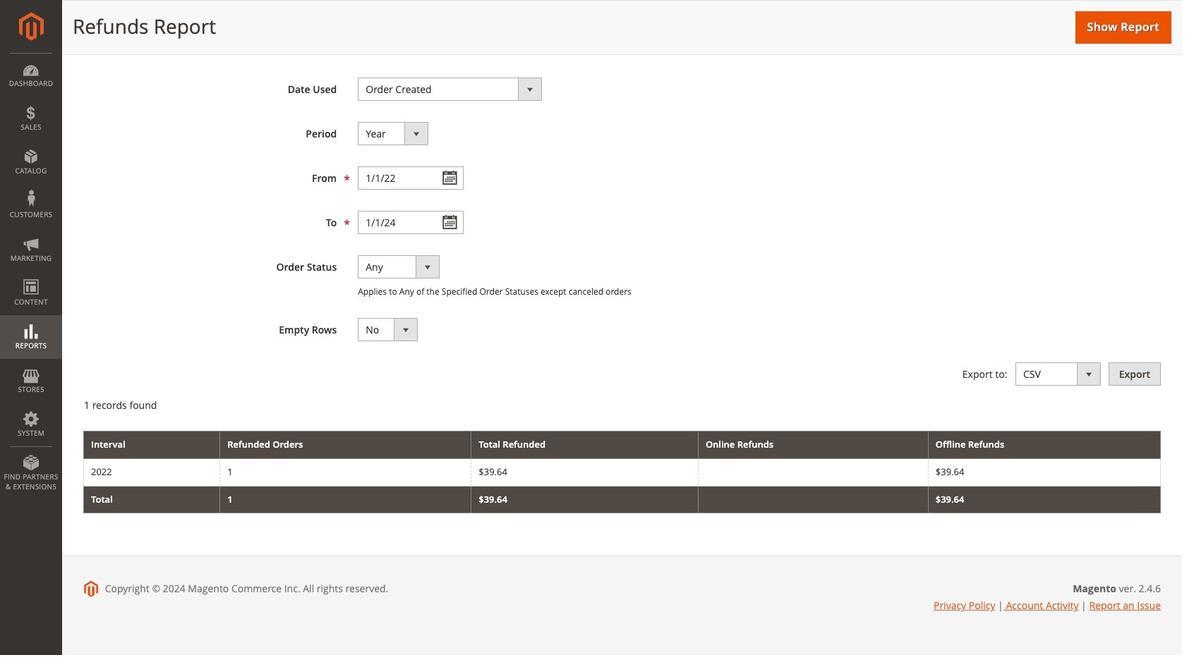 Task type: describe. For each thing, give the bounding box(es) containing it.
magento admin panel image
[[19, 12, 43, 41]]



Task type: vqa. For each thing, say whether or not it's contained in the screenshot.
Search by keyword text field
no



Task type: locate. For each thing, give the bounding box(es) containing it.
menu bar
[[0, 53, 62, 499]]

None text field
[[358, 167, 464, 190], [358, 211, 464, 234], [358, 167, 464, 190], [358, 211, 464, 234]]



